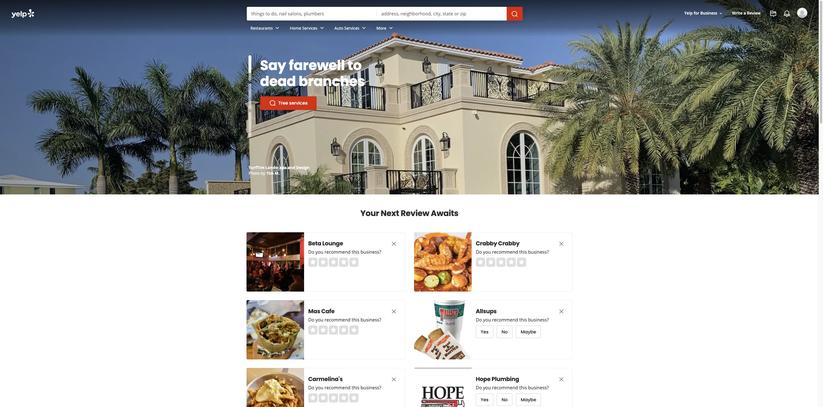 Task type: locate. For each thing, give the bounding box(es) containing it.
maybe button for allsups
[[516, 326, 541, 338]]

1 vertical spatial no button
[[497, 393, 513, 406]]

1 horizontal spatial dismiss card image
[[558, 376, 565, 383]]

and
[[288, 165, 295, 170]]

photo
[[249, 170, 260, 176]]

no
[[502, 329, 508, 335], [502, 396, 508, 403]]

services
[[302, 25, 317, 31], [344, 25, 359, 31]]

tim m. link
[[266, 170, 280, 176]]

do down the "hope"
[[476, 385, 482, 391]]

business? down the beta lounge link
[[361, 249, 381, 255]]

this for crabby crabby
[[519, 249, 527, 255]]

maybe down hope plumbing link
[[521, 396, 536, 403]]

business? down hope plumbing link
[[528, 385, 549, 391]]

24 search v2 image
[[269, 100, 276, 107]]

recommend down allsups link
[[492, 317, 518, 323]]

hope plumbing link
[[476, 375, 547, 383]]

(no rating) image
[[308, 258, 358, 267], [476, 258, 526, 267], [308, 326, 358, 335], [308, 393, 358, 403]]

2 maybe from the top
[[521, 396, 536, 403]]

design
[[296, 165, 310, 170]]

dismiss card image
[[390, 240, 397, 247], [558, 240, 565, 247], [390, 308, 397, 315], [558, 308, 565, 315]]

maybe button
[[516, 326, 541, 338], [516, 393, 541, 406]]

cafe
[[321, 307, 335, 315]]

24 chevron down v2 image inside more link
[[388, 25, 394, 31]]

business? for carmelina's
[[361, 385, 381, 391]]

recommend for mas cafe
[[325, 317, 351, 323]]

24 chevron down v2 image
[[274, 25, 281, 31], [388, 25, 394, 31]]

maybe button down allsups link
[[516, 326, 541, 338]]

24 chevron down v2 image for auto services
[[361, 25, 367, 31]]

no button for hope plumbing
[[497, 393, 513, 406]]

2 no button from the top
[[497, 393, 513, 406]]

do for hope plumbing
[[476, 385, 482, 391]]

restaurants link
[[246, 21, 285, 37]]

1 horizontal spatial 24 chevron down v2 image
[[388, 25, 394, 31]]

yes button down the "hope"
[[476, 393, 493, 406]]

more
[[377, 25, 386, 31]]

turftim landscape and design link
[[249, 165, 310, 170]]

2 crabby from the left
[[498, 239, 520, 247]]

services
[[289, 100, 308, 106]]

0 vertical spatial review
[[747, 10, 761, 16]]

0 horizontal spatial none field
[[251, 11, 372, 17]]

rating element for crabby
[[476, 258, 526, 267]]

1 vertical spatial no
[[502, 396, 508, 403]]

by
[[261, 170, 265, 176]]

maybe for allsups
[[521, 329, 536, 335]]

1 24 chevron down v2 image from the left
[[319, 25, 325, 31]]

24 chevron down v2 image inside 'home services' link
[[319, 25, 325, 31]]

review for next
[[401, 208, 429, 219]]

1 maybe button from the top
[[516, 326, 541, 338]]

maybe
[[521, 329, 536, 335], [521, 396, 536, 403]]

do you recommend this business? for allsups
[[476, 317, 549, 323]]

rating element down the lounge
[[308, 258, 358, 267]]

1 vertical spatial yes button
[[476, 393, 493, 406]]

0 horizontal spatial dismiss card image
[[390, 376, 397, 383]]

business categories element
[[246, 21, 808, 37]]

you for crabby crabby
[[483, 249, 491, 255]]

recommend down plumbing
[[492, 385, 518, 391]]

home
[[290, 25, 301, 31]]

do down carmelina's
[[308, 385, 314, 391]]

write a review
[[732, 10, 761, 16]]

no down allsups link
[[502, 329, 508, 335]]

you down carmelina's
[[316, 385, 323, 391]]

this down hope plumbing link
[[519, 385, 527, 391]]

None field
[[251, 11, 372, 17], [381, 11, 502, 17]]

1 no from the top
[[502, 329, 508, 335]]

0 horizontal spatial review
[[401, 208, 429, 219]]

photo of allsups image
[[414, 300, 472, 359]]

24 chevron down v2 image
[[319, 25, 325, 31], [361, 25, 367, 31]]

do you recommend this business? down allsups link
[[476, 317, 549, 323]]

recommend down carmelina's link
[[325, 385, 351, 391]]

this for hope plumbing
[[519, 385, 527, 391]]

business? down mas cafe link
[[361, 317, 381, 323]]

next
[[381, 208, 399, 219]]

1 none field from the left
[[251, 11, 372, 17]]

do for allsups
[[476, 317, 482, 323]]

2 24 chevron down v2 image from the left
[[388, 25, 394, 31]]

0 horizontal spatial services
[[302, 25, 317, 31]]

yes down the "hope"
[[481, 396, 489, 403]]

turftim landscape and design photo by tim m.
[[249, 165, 310, 176]]

1 horizontal spatial 24 chevron down v2 image
[[361, 25, 367, 31]]

do down crabby crabby
[[476, 249, 482, 255]]

(no rating) image down crabby crabby
[[476, 258, 526, 267]]

review for a
[[747, 10, 761, 16]]

none search field inside search field
[[247, 7, 524, 21]]

yes button
[[476, 326, 493, 338], [476, 393, 493, 406]]

Find text field
[[251, 11, 372, 17]]

2 services from the left
[[344, 25, 359, 31]]

this down mas cafe link
[[352, 317, 360, 323]]

explore banner section banner
[[0, 0, 819, 194]]

you down beta
[[316, 249, 323, 255]]

(no rating) image down cafe
[[308, 326, 358, 335]]

do you recommend this business? for crabby crabby
[[476, 249, 549, 255]]

no button down plumbing
[[497, 393, 513, 406]]

24 chevron down v2 image inside the restaurants link
[[274, 25, 281, 31]]

24 chevron down v2 image right auto services
[[361, 25, 367, 31]]

2 24 chevron down v2 image from the left
[[361, 25, 367, 31]]

services right auto at the left of page
[[344, 25, 359, 31]]

no down plumbing
[[502, 396, 508, 403]]

auto
[[335, 25, 343, 31]]

1 horizontal spatial services
[[344, 25, 359, 31]]

recommend down crabby crabby link
[[492, 249, 518, 255]]

0 vertical spatial yes button
[[476, 326, 493, 338]]

to
[[348, 56, 362, 75]]

photo of hope plumbing image
[[414, 368, 472, 407]]

1 vertical spatial maybe button
[[516, 393, 541, 406]]

do you recommend this business? down carmelina's link
[[308, 385, 381, 391]]

business? for crabby crabby
[[528, 249, 549, 255]]

crabby
[[476, 239, 497, 247], [498, 239, 520, 247]]

do down beta
[[308, 249, 314, 255]]

rating element
[[308, 258, 358, 267], [476, 258, 526, 267], [308, 326, 358, 335], [308, 393, 358, 403]]

restaurants
[[251, 25, 273, 31]]

2 yes button from the top
[[476, 393, 493, 406]]

photo of beta lounge image
[[246, 232, 304, 292]]

services for home services
[[302, 25, 317, 31]]

yes button for allsups
[[476, 326, 493, 338]]

recommend for beta lounge
[[325, 249, 351, 255]]

you for hope plumbing
[[483, 385, 491, 391]]

recommend
[[325, 249, 351, 255], [492, 249, 518, 255], [325, 317, 351, 323], [492, 317, 518, 323], [325, 385, 351, 391], [492, 385, 518, 391]]

yelp for business
[[685, 10, 717, 16]]

do down mas
[[308, 317, 314, 323]]

None radio
[[308, 258, 317, 267], [329, 258, 338, 267], [339, 258, 348, 267], [349, 258, 358, 267], [476, 258, 485, 267], [496, 258, 506, 267], [507, 258, 516, 267], [517, 258, 526, 267], [308, 326, 317, 335], [319, 326, 328, 335], [329, 326, 338, 335], [339, 326, 348, 335], [349, 326, 358, 335], [308, 393, 317, 403], [319, 393, 328, 403], [329, 393, 338, 403], [349, 393, 358, 403], [308, 258, 317, 267], [329, 258, 338, 267], [339, 258, 348, 267], [349, 258, 358, 267], [476, 258, 485, 267], [496, 258, 506, 267], [507, 258, 516, 267], [517, 258, 526, 267], [308, 326, 317, 335], [319, 326, 328, 335], [329, 326, 338, 335], [339, 326, 348, 335], [349, 326, 358, 335], [308, 393, 317, 403], [319, 393, 328, 403], [329, 393, 338, 403], [349, 393, 358, 403]]

say farewell to dead branches
[[260, 56, 365, 91]]

1 vertical spatial review
[[401, 208, 429, 219]]

24 chevron down v2 image left auto at the left of page
[[319, 25, 325, 31]]

(no rating) image for crabby
[[476, 258, 526, 267]]

(no rating) image down the lounge
[[308, 258, 358, 267]]

do down allsups
[[476, 317, 482, 323]]

crabby crabby link
[[476, 239, 547, 247]]

1 services from the left
[[302, 25, 317, 31]]

photo of carmelina's image
[[246, 368, 304, 407]]

2 dismiss card image from the left
[[558, 376, 565, 383]]

you down the "hope"
[[483, 385, 491, 391]]

rating element down crabby crabby
[[476, 258, 526, 267]]

0 vertical spatial no button
[[497, 326, 513, 338]]

None radio
[[319, 258, 328, 267], [486, 258, 495, 267], [339, 393, 348, 403], [319, 258, 328, 267], [486, 258, 495, 267], [339, 393, 348, 403]]

maybe button down hope plumbing link
[[516, 393, 541, 406]]

your
[[360, 208, 379, 219]]

0 vertical spatial no
[[502, 329, 508, 335]]

this down crabby crabby link
[[519, 249, 527, 255]]

services right home
[[302, 25, 317, 31]]

business
[[701, 10, 717, 16]]

0 vertical spatial maybe button
[[516, 326, 541, 338]]

yes button down allsups
[[476, 326, 493, 338]]

for
[[694, 10, 700, 16]]

1 horizontal spatial review
[[747, 10, 761, 16]]

dismiss card image for carmelina's
[[390, 376, 397, 383]]

plumbing
[[492, 375, 519, 383]]

0 vertical spatial maybe
[[521, 329, 536, 335]]

home services link
[[285, 21, 330, 37]]

None search field
[[247, 7, 524, 21]]

24 chevron down v2 image inside auto services link
[[361, 25, 367, 31]]

0 vertical spatial yes
[[481, 329, 489, 335]]

1 no button from the top
[[497, 326, 513, 338]]

2 no from the top
[[502, 396, 508, 403]]

projects image
[[770, 10, 777, 17]]

you down crabby crabby
[[483, 249, 491, 255]]

yes down allsups
[[481, 329, 489, 335]]

turftim
[[249, 165, 264, 170]]

a
[[744, 10, 746, 16]]

yelp for business button
[[682, 8, 725, 18]]

recommend down the lounge
[[325, 249, 351, 255]]

no button down allsups link
[[497, 326, 513, 338]]

this
[[352, 249, 360, 255], [519, 249, 527, 255], [352, 317, 360, 323], [519, 317, 527, 323], [352, 385, 360, 391], [519, 385, 527, 391]]

maybe down allsups link
[[521, 329, 536, 335]]

1 dismiss card image from the left
[[390, 376, 397, 383]]

do you recommend this business? down crabby crabby link
[[476, 249, 549, 255]]

24 chevron down v2 image right more
[[388, 25, 394, 31]]

24 chevron down v2 image right restaurants
[[274, 25, 281, 31]]

lounge
[[322, 239, 343, 247]]

(no rating) image for lounge
[[308, 258, 358, 267]]

no for allsups
[[502, 329, 508, 335]]

review right a
[[747, 10, 761, 16]]

business?
[[361, 249, 381, 255], [528, 249, 549, 255], [361, 317, 381, 323], [528, 317, 549, 323], [361, 385, 381, 391], [528, 385, 549, 391]]

1 vertical spatial maybe
[[521, 396, 536, 403]]

yes
[[481, 329, 489, 335], [481, 396, 489, 403]]

business? down carmelina's link
[[361, 385, 381, 391]]

you down mas cafe
[[316, 317, 323, 323]]

review right next
[[401, 208, 429, 219]]

1 24 chevron down v2 image from the left
[[274, 25, 281, 31]]

do you recommend this business? for hope plumbing
[[476, 385, 549, 391]]

0 horizontal spatial 24 chevron down v2 image
[[274, 25, 281, 31]]

auto services
[[335, 25, 359, 31]]

yelp
[[685, 10, 693, 16]]

None search field
[[0, 0, 819, 42]]

0 horizontal spatial crabby
[[476, 239, 497, 247]]

0 horizontal spatial 24 chevron down v2 image
[[319, 25, 325, 31]]

do you recommend this business? down mas cafe link
[[308, 317, 381, 323]]

you down allsups
[[483, 317, 491, 323]]

do
[[308, 249, 314, 255], [476, 249, 482, 255], [308, 317, 314, 323], [476, 317, 482, 323], [308, 385, 314, 391], [476, 385, 482, 391]]

1 yes button from the top
[[476, 326, 493, 338]]

business? for hope plumbing
[[528, 385, 549, 391]]

do you recommend this business?
[[308, 249, 381, 255], [476, 249, 549, 255], [308, 317, 381, 323], [476, 317, 549, 323], [308, 385, 381, 391], [476, 385, 549, 391]]

dismiss card image
[[390, 376, 397, 383], [558, 376, 565, 383]]

this for beta lounge
[[352, 249, 360, 255]]

carmelina's link
[[308, 375, 380, 383]]

2 maybe button from the top
[[516, 393, 541, 406]]

your next review awaits
[[360, 208, 459, 219]]

do you recommend this business? down the beta lounge link
[[308, 249, 381, 255]]

2 none field from the left
[[381, 11, 502, 17]]

this down the beta lounge link
[[352, 249, 360, 255]]

you for beta lounge
[[316, 249, 323, 255]]

branches
[[299, 72, 365, 91]]

recommend down mas cafe link
[[325, 317, 351, 323]]

business? down crabby crabby link
[[528, 249, 549, 255]]

do you recommend this business? down hope plumbing link
[[476, 385, 549, 391]]

review
[[747, 10, 761, 16], [401, 208, 429, 219]]

dead
[[260, 72, 296, 91]]

1 crabby from the left
[[476, 239, 497, 247]]

no button
[[497, 326, 513, 338], [497, 393, 513, 406]]

1 yes from the top
[[481, 329, 489, 335]]

2 yes from the top
[[481, 396, 489, 403]]

1 horizontal spatial crabby
[[498, 239, 520, 247]]

(no rating) image down carmelina's
[[308, 393, 358, 403]]

business? down allsups link
[[528, 317, 549, 323]]

review inside 'user actions' element
[[747, 10, 761, 16]]

this down allsups link
[[519, 317, 527, 323]]

1 horizontal spatial none field
[[381, 11, 502, 17]]

recommend for hope plumbing
[[492, 385, 518, 391]]

this down carmelina's link
[[352, 385, 360, 391]]

photo of mas cafe image
[[246, 300, 304, 359]]

none search field containing yelp for business
[[0, 0, 819, 42]]

1 maybe from the top
[[521, 329, 536, 335]]

rating element down cafe
[[308, 326, 358, 335]]

1 vertical spatial yes
[[481, 396, 489, 403]]

you
[[316, 249, 323, 255], [483, 249, 491, 255], [316, 317, 323, 323], [483, 317, 491, 323], [316, 385, 323, 391], [483, 385, 491, 391]]



Task type: vqa. For each thing, say whether or not it's contained in the screenshot.
Allsups's you
yes



Task type: describe. For each thing, give the bounding box(es) containing it.
write a review link
[[730, 8, 763, 18]]

you for carmelina's
[[316, 385, 323, 391]]

say
[[260, 56, 286, 75]]

allsups
[[476, 307, 497, 315]]

carmelina's
[[308, 375, 343, 383]]

do you recommend this business? for carmelina's
[[308, 385, 381, 391]]

rating element for lounge
[[308, 258, 358, 267]]

search image
[[511, 10, 518, 17]]

dismiss card image for lounge
[[390, 240, 397, 247]]

crabby crabby
[[476, 239, 520, 247]]

notifications image
[[784, 10, 790, 17]]

hope
[[476, 375, 491, 383]]

beta lounge
[[308, 239, 343, 247]]

mas cafe
[[308, 307, 335, 315]]

m.
[[275, 170, 280, 176]]

maybe button for hope plumbing
[[516, 393, 541, 406]]

do you recommend this business? for mas cafe
[[308, 317, 381, 323]]

maybe for hope plumbing
[[521, 396, 536, 403]]

no button for allsups
[[497, 326, 513, 338]]

this for mas cafe
[[352, 317, 360, 323]]

recommend for crabby crabby
[[492, 249, 518, 255]]

tim
[[266, 170, 274, 176]]

user actions element
[[680, 7, 816, 42]]

you for mas cafe
[[316, 317, 323, 323]]

no for hope plumbing
[[502, 396, 508, 403]]

business? for beta lounge
[[361, 249, 381, 255]]

rating element for cafe
[[308, 326, 358, 335]]

do for crabby crabby
[[476, 249, 482, 255]]

dismiss card image for crabby
[[558, 240, 565, 247]]

you for allsups
[[483, 317, 491, 323]]

dismiss card image for cafe
[[390, 308, 397, 315]]

do for mas cafe
[[308, 317, 314, 323]]

this for allsups
[[519, 317, 527, 323]]

tree services
[[278, 100, 308, 106]]

more link
[[372, 21, 399, 37]]

yes for allsups
[[481, 329, 489, 335]]

do you recommend this business? for beta lounge
[[308, 249, 381, 255]]

photo of crabby crabby image
[[414, 232, 472, 292]]

recommend for carmelina's
[[325, 385, 351, 391]]

business? for mas cafe
[[361, 317, 381, 323]]

business? for allsups
[[528, 317, 549, 323]]

this for carmelina's
[[352, 385, 360, 391]]

16 chevron down v2 image
[[719, 11, 723, 16]]

mas cafe link
[[308, 307, 380, 315]]

landscape
[[265, 165, 287, 170]]

auto services link
[[330, 21, 372, 37]]

yes for hope plumbing
[[481, 396, 489, 403]]

rating element down carmelina's
[[308, 393, 358, 403]]

(no rating) image for cafe
[[308, 326, 358, 335]]

tyler b. image
[[797, 8, 808, 18]]

services for auto services
[[344, 25, 359, 31]]

dismiss card image for hope plumbing
[[558, 376, 565, 383]]

select slide image
[[248, 49, 251, 74]]

Near text field
[[381, 11, 502, 17]]

tree
[[278, 100, 288, 106]]

allsups link
[[476, 307, 547, 315]]

tree services link
[[260, 96, 317, 110]]

do for beta lounge
[[308, 249, 314, 255]]

farewell
[[289, 56, 345, 75]]

24 chevron down v2 image for home services
[[319, 25, 325, 31]]

hope plumbing
[[476, 375, 519, 383]]

recommend for allsups
[[492, 317, 518, 323]]

mas
[[308, 307, 320, 315]]

none field near
[[381, 11, 502, 17]]

24 chevron down v2 image for restaurants
[[274, 25, 281, 31]]

yes button for hope plumbing
[[476, 393, 493, 406]]

write
[[732, 10, 743, 16]]

home services
[[290, 25, 317, 31]]

none field find
[[251, 11, 372, 17]]

24 chevron down v2 image for more
[[388, 25, 394, 31]]

do for carmelina's
[[308, 385, 314, 391]]

beta lounge link
[[308, 239, 380, 247]]

awaits
[[431, 208, 459, 219]]

beta
[[308, 239, 321, 247]]



